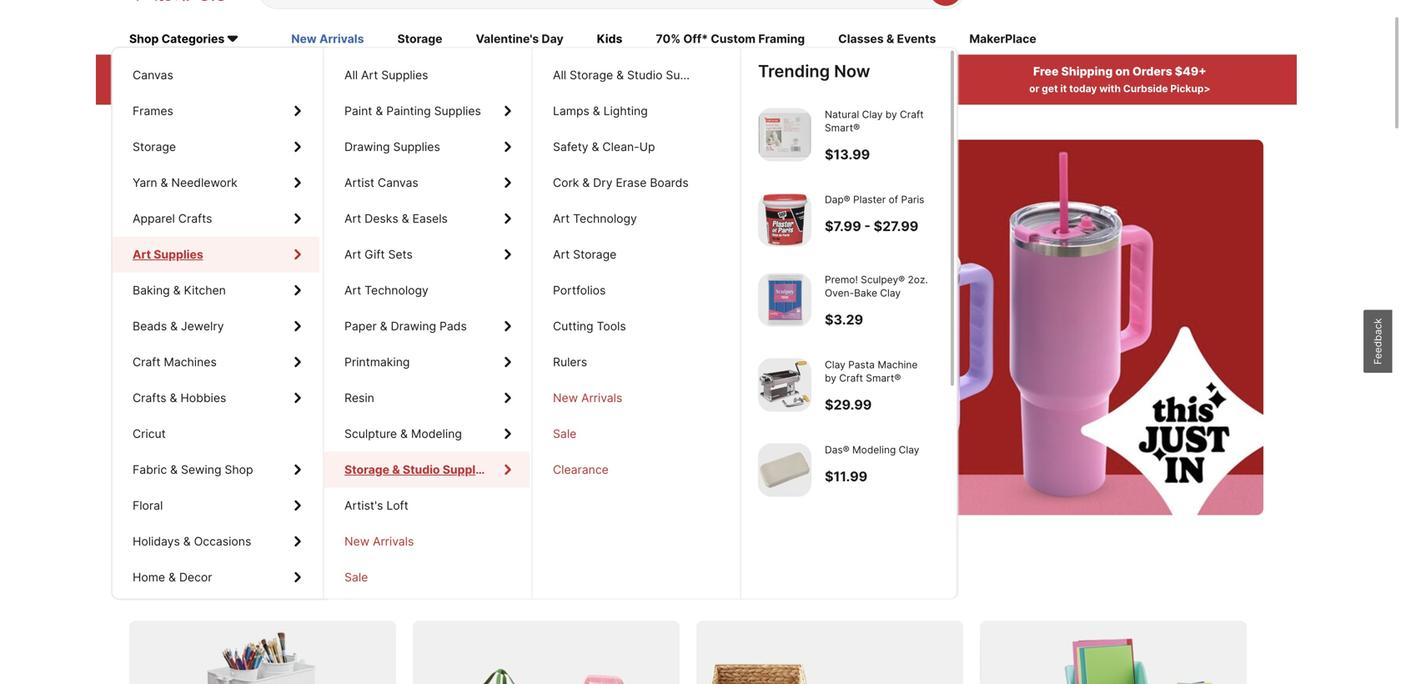Task type: vqa. For each thing, say whether or not it's contained in the screenshot.


Task type: locate. For each thing, give the bounding box(es) containing it.
with
[[186, 83, 208, 95], [1100, 83, 1121, 95]]

1 horizontal spatial modeling
[[853, 444, 896, 456]]

beads
[[133, 319, 167, 333], [133, 319, 167, 333], [133, 319, 167, 333], [133, 319, 167, 333], [133, 319, 167, 333], [133, 319, 167, 333], [133, 319, 167, 333], [133, 319, 167, 333]]

baking & kitchen link
[[113, 272, 320, 308], [113, 272, 320, 308], [113, 272, 320, 308], [113, 272, 320, 308], [113, 272, 320, 308], [113, 272, 320, 308], [113, 272, 320, 308], [113, 272, 320, 308]]

clay down sculpey®
[[880, 287, 901, 299]]

1 with from the left
[[186, 83, 208, 95]]

new down artist's
[[345, 534, 370, 549]]

craft
[[900, 108, 924, 121], [133, 355, 161, 369], [133, 355, 161, 369], [133, 355, 161, 369], [133, 355, 161, 369], [133, 355, 161, 369], [133, 355, 161, 369], [133, 355, 161, 369], [133, 355, 161, 369], [839, 372, 863, 384]]

dap®
[[825, 194, 851, 206]]

2 horizontal spatial all
[[553, 68, 567, 82]]

frames link for valentine's day
[[113, 93, 320, 129]]

for inside get your tumbler here ... for under $20!
[[163, 275, 217, 326]]

holidays & occasions link for classes & events
[[113, 523, 320, 559]]

kitchen for kids
[[184, 283, 226, 297]]

crafts & hobbies link for shop categories
[[113, 380, 320, 416]]

valentine's day link
[[476, 31, 564, 49]]

0 horizontal spatial sale link
[[325, 559, 530, 595]]

new arrivals
[[291, 32, 364, 46], [553, 391, 623, 405], [345, 534, 414, 549]]

home & decor link for storage
[[113, 559, 320, 595]]

art gift sets
[[345, 247, 413, 262]]

& inside "safety & clean-up" link
[[592, 140, 599, 154]]

sale up clearance
[[553, 427, 577, 441]]

beads & jewelry link for new arrivals
[[113, 308, 320, 344]]

0 horizontal spatial smart®
[[825, 122, 860, 134]]

& inside paint & painting supplies link
[[376, 104, 383, 118]]

1 horizontal spatial smart®
[[866, 372, 901, 384]]

cricut for storage
[[133, 427, 166, 441]]

new up price
[[291, 32, 317, 46]]

yarn & needlework for new arrivals
[[133, 176, 238, 190]]

hobbies for storage
[[181, 391, 226, 405]]

rulers link
[[533, 344, 738, 380]]

apparel crafts
[[133, 211, 212, 226], [133, 211, 212, 226], [133, 211, 212, 226], [133, 211, 212, 226], [133, 211, 212, 226], [133, 211, 212, 226], [133, 211, 212, 226], [133, 211, 212, 226]]

sewing for storage
[[181, 463, 221, 477]]

smart® down natural
[[825, 122, 860, 134]]

with inside 20% off all regular price purchases with code daily23us. exclusions apply>
[[186, 83, 208, 95]]

sale link down artist's loft link
[[325, 559, 530, 595]]

art supplies link for 70% off* custom framing
[[113, 237, 320, 272]]

0 horizontal spatial drawing
[[345, 140, 390, 154]]

clay right natural
[[862, 108, 883, 121]]

fabric & sewing shop link for 70% off* custom framing
[[113, 452, 320, 488]]

baking & kitchen link for valentine's day
[[113, 272, 320, 308]]

new arrivals link up price
[[291, 31, 364, 49]]

home & decor link for shop categories
[[113, 559, 320, 595]]

new arrivals link
[[291, 31, 364, 49], [533, 380, 738, 416], [325, 523, 530, 559]]

0 vertical spatial smart®
[[825, 122, 860, 134]]

clean-
[[603, 140, 640, 154]]

yarn & needlework link for storage
[[113, 165, 320, 201]]

item undefined image left dap®
[[758, 193, 812, 247]]

home
[[133, 570, 165, 584], [133, 570, 165, 584], [133, 570, 165, 584], [133, 570, 165, 584], [133, 570, 165, 584], [133, 570, 165, 584], [133, 570, 165, 584], [133, 570, 165, 584]]

occasions for storage
[[194, 534, 251, 549]]

fabric for kids
[[133, 463, 167, 477]]

hobbies
[[181, 391, 226, 405], [181, 391, 226, 405], [181, 391, 226, 405], [181, 391, 226, 405], [181, 391, 226, 405], [181, 391, 226, 405], [181, 391, 226, 405], [181, 391, 226, 405]]

orders
[[1133, 64, 1173, 79]]

1 vertical spatial technology
[[365, 283, 429, 297]]

baking & kitchen link for storage
[[113, 272, 320, 308]]

all up apply>
[[345, 68, 358, 82]]

holidays & occasions for new arrivals
[[133, 534, 251, 549]]

1 vertical spatial arrivals
[[581, 391, 623, 405]]

studio down sculpture & modeling link
[[403, 463, 440, 477]]

beads & jewelry link for 70% off* custom framing
[[113, 308, 320, 344]]

arrivals down rulers
[[581, 391, 623, 405]]

studio
[[627, 68, 663, 82], [403, 463, 440, 477]]

frames for classes & events
[[133, 104, 173, 118]]

0 horizontal spatial for
[[163, 275, 217, 326]]

art supplies for storage
[[133, 247, 200, 262]]

home & decor link for 70% off* custom framing
[[113, 559, 320, 595]]

decor for valentine's day
[[179, 570, 212, 584]]

1 horizontal spatial all
[[345, 68, 358, 82]]

item undefined image for $13.99
[[758, 108, 812, 161]]

yarn for valentine's day
[[133, 176, 157, 190]]

art supplies link for kids
[[113, 237, 320, 272]]

canvas link for 70% off* custom framing
[[113, 57, 320, 93]]

new arrivals up price
[[291, 32, 364, 46]]

decor for 70% off* custom framing
[[179, 570, 212, 584]]

cricut for shop categories
[[133, 427, 166, 441]]

crafts & hobbies for classes & events
[[133, 391, 226, 405]]

sculpture & modeling link
[[325, 416, 530, 452]]

save on creative storage for every space.
[[129, 573, 533, 598]]

cricut for valentine's day
[[133, 427, 166, 441]]

new down rulers
[[553, 391, 578, 405]]

0 horizontal spatial art technology
[[345, 283, 429, 297]]

sale link up clearance
[[533, 416, 738, 452]]

creative
[[211, 573, 291, 598]]

0 vertical spatial new
[[291, 32, 317, 46]]

0 vertical spatial technology
[[573, 211, 637, 226]]

1 horizontal spatial on
[[1116, 64, 1130, 79]]

earn
[[654, 64, 680, 79]]

cricut link
[[113, 416, 320, 452], [113, 416, 320, 452], [113, 416, 320, 452], [113, 416, 320, 452], [113, 416, 320, 452], [113, 416, 320, 452], [113, 416, 320, 452], [113, 416, 320, 452]]

art technology down "art gift sets"
[[345, 283, 429, 297]]

apparel for valentine's day
[[133, 211, 175, 226]]

beads & jewelry link
[[113, 308, 320, 344], [113, 308, 320, 344], [113, 308, 320, 344], [113, 308, 320, 344], [113, 308, 320, 344], [113, 308, 320, 344], [113, 308, 320, 344], [113, 308, 320, 344]]

0 horizontal spatial art technology link
[[325, 272, 530, 308]]

0 vertical spatial modeling
[[411, 427, 462, 441]]

cricut
[[133, 427, 166, 441], [133, 427, 166, 441], [133, 427, 166, 441], [133, 427, 166, 441], [133, 427, 166, 441], [133, 427, 166, 441], [133, 427, 166, 441], [133, 427, 166, 441]]

yarn & needlework for storage
[[133, 176, 238, 190]]

2 with from the left
[[1100, 83, 1121, 95]]

to
[[396, 338, 415, 363]]

2 vertical spatial arrivals
[[373, 534, 414, 549]]

sewing for kids
[[181, 463, 221, 477]]

tumbler
[[337, 229, 488, 280], [316, 338, 391, 363]]

1 vertical spatial by
[[825, 372, 837, 384]]

shop categories
[[129, 32, 225, 46]]

cork
[[553, 176, 579, 190]]

& inside lamps & lighting link
[[593, 104, 600, 118]]

3 item undefined image from the top
[[758, 273, 812, 327]]

technology down dry on the left top of page
[[573, 211, 637, 226]]

holidays & occasions for classes & events
[[133, 534, 251, 549]]

0 vertical spatial sale link
[[533, 416, 738, 452]]

natural clay by craft smart®
[[825, 108, 924, 134]]

modeling down the resin 'link'
[[411, 427, 462, 441]]

with down "20%"
[[186, 83, 208, 95]]

baking & kitchen for valentine's day
[[133, 283, 226, 297]]

1 vertical spatial studio
[[403, 463, 440, 477]]

1 vertical spatial tumbler
[[316, 338, 391, 363]]

sewing
[[181, 463, 221, 477], [181, 463, 221, 477], [181, 463, 221, 477], [181, 463, 221, 477], [181, 463, 221, 477], [181, 463, 221, 477], [181, 463, 221, 477], [181, 463, 221, 477]]

artist's loft link
[[325, 488, 530, 523]]

1 vertical spatial new
[[553, 391, 578, 405]]

0 vertical spatial by
[[886, 108, 897, 121]]

makerplace link
[[970, 31, 1037, 49]]

on right save
[[182, 573, 206, 598]]

das® modeling clay
[[825, 444, 920, 456]]

crafts & hobbies for shop categories
[[133, 391, 226, 405]]

art technology down dry on the left top of page
[[553, 211, 637, 226]]

studio up use
[[627, 68, 663, 82]]

frames link for shop categories
[[113, 93, 320, 129]]

resin link
[[325, 380, 530, 416]]

item undefined image left oven-
[[758, 273, 812, 327]]

fabric
[[133, 463, 167, 477], [133, 463, 167, 477], [133, 463, 167, 477], [133, 463, 167, 477], [133, 463, 167, 477], [133, 463, 167, 477], [133, 463, 167, 477], [133, 463, 167, 477]]

fabric for 70% off* custom framing
[[133, 463, 167, 477]]

holidays & occasions for 70% off* custom framing
[[133, 534, 251, 549]]

1 horizontal spatial drawing
[[391, 319, 436, 333]]

fabric & sewing shop
[[133, 463, 253, 477], [133, 463, 253, 477], [133, 463, 253, 477], [133, 463, 253, 477], [133, 463, 253, 477], [133, 463, 253, 477], [133, 463, 253, 477], [133, 463, 253, 477]]

art supplies for new arrivals
[[133, 247, 200, 262]]

beads for new arrivals
[[133, 319, 167, 333]]

& inside art desks & easels link
[[402, 211, 409, 226]]

storage link for new arrivals
[[113, 129, 320, 165]]

art technology link up paper & drawing pads at left
[[325, 272, 530, 308]]

drawing up artist
[[345, 140, 390, 154]]

regular
[[250, 64, 294, 79]]

0 horizontal spatial with
[[186, 83, 208, 95]]

modeling right das®
[[853, 444, 896, 456]]

item undefined image down details
[[758, 108, 812, 161]]

craft machines link for classes & events
[[113, 344, 320, 380]]

art technology
[[553, 211, 637, 226], [345, 283, 429, 297]]

jewelry for new arrivals
[[181, 319, 224, 333]]

yarn & needlework
[[133, 176, 238, 190], [133, 176, 238, 190], [133, 176, 238, 190], [133, 176, 238, 190], [133, 176, 238, 190], [133, 176, 238, 190], [133, 176, 238, 190], [133, 176, 238, 190]]

all storage & studio supplies link
[[533, 57, 738, 93]]

floral link for storage
[[113, 488, 320, 523]]

for left every
[[375, 573, 403, 598]]

craft machines link for shop categories
[[113, 344, 320, 380]]

arrivals up purchases
[[319, 32, 364, 46]]

off*
[[684, 32, 708, 46]]

& inside earn 9% in rewards when you use your michaels™ credit card.³ details & apply>
[[812, 83, 819, 95]]

machines for 70% off* custom framing
[[164, 355, 217, 369]]

beads for valentine's day
[[133, 319, 167, 333]]

categories
[[162, 32, 225, 46]]

your inside get your tumbler here ... for under $20!
[[242, 229, 327, 280]]

cricut link for shop categories
[[113, 416, 320, 452]]

& inside the all storage & studio supplies link
[[617, 68, 624, 82]]

occasions for new arrivals
[[194, 534, 251, 549]]

paper
[[345, 319, 377, 333]]

0 vertical spatial art technology
[[553, 211, 637, 226]]

save
[[129, 573, 177, 598]]

drawing supplies
[[345, 140, 440, 154]]

yarn
[[133, 176, 157, 190], [133, 176, 157, 190], [133, 176, 157, 190], [133, 176, 157, 190], [133, 176, 157, 190], [133, 176, 157, 190], [133, 176, 157, 190], [133, 176, 157, 190]]

craft inside clay pasta machine by craft smart®
[[839, 372, 863, 384]]

sculpture & modeling
[[345, 427, 462, 441]]

decor for storage
[[179, 570, 212, 584]]

1 vertical spatial art technology
[[345, 283, 429, 297]]

baking for new arrivals
[[133, 283, 170, 297]]

1 vertical spatial smart®
[[866, 372, 901, 384]]

frames link
[[113, 93, 320, 129], [113, 93, 320, 129], [113, 93, 320, 129], [113, 93, 320, 129], [113, 93, 320, 129], [113, 93, 320, 129], [113, 93, 320, 129], [113, 93, 320, 129]]

baking for 70% off* custom framing
[[133, 283, 170, 297]]

holidays for storage
[[133, 534, 180, 549]]

0 horizontal spatial by
[[825, 372, 837, 384]]

drawing up to
[[391, 319, 436, 333]]

1 horizontal spatial art technology
[[553, 211, 637, 226]]

item undefined image
[[758, 108, 812, 161], [758, 193, 812, 247], [758, 273, 812, 327], [758, 358, 812, 412], [758, 443, 812, 497]]

0 vertical spatial tumbler
[[337, 229, 488, 280]]

arrivals down loft
[[373, 534, 414, 549]]

0 vertical spatial for
[[163, 275, 217, 326]]

floral
[[133, 498, 163, 513], [133, 498, 163, 513], [133, 498, 163, 513], [133, 498, 163, 513], [133, 498, 163, 513], [133, 498, 163, 513], [133, 498, 163, 513], [133, 498, 163, 513]]

occasions for valentine's day
[[194, 534, 251, 549]]

1 horizontal spatial art technology link
[[533, 201, 738, 237]]

2 item undefined image from the top
[[758, 193, 812, 247]]

tumbler inside get your tumbler here ... for under $20!
[[337, 229, 488, 280]]

credit
[[710, 83, 741, 95]]

art supplies link for valentine's day
[[113, 237, 320, 272]]

printmaking
[[345, 355, 410, 369]]

by right natural
[[886, 108, 897, 121]]

fabric & sewing shop link for new arrivals
[[113, 452, 320, 488]]

1 horizontal spatial arrivals
[[373, 534, 414, 549]]

bake
[[854, 287, 878, 299]]

yarn for classes & events
[[133, 176, 157, 190]]

arrivals
[[319, 32, 364, 46], [581, 391, 623, 405], [373, 534, 414, 549]]

1 horizontal spatial for
[[375, 573, 403, 598]]

classes & events
[[839, 32, 936, 46]]

makerplace
[[970, 32, 1037, 46]]

art technology link down erase
[[533, 201, 738, 237]]

drawing
[[345, 140, 390, 154], [391, 319, 436, 333]]

home & decor for 70% off* custom framing
[[133, 570, 212, 584]]

art
[[361, 68, 378, 82], [345, 211, 361, 226], [553, 211, 570, 226], [133, 247, 150, 262], [133, 247, 150, 262], [133, 247, 150, 262], [133, 247, 150, 262], [133, 247, 150, 262], [133, 247, 150, 262], [133, 247, 150, 262], [133, 247, 151, 262], [345, 247, 361, 262], [553, 247, 570, 262], [345, 283, 361, 297]]

1 vertical spatial new arrivals
[[553, 391, 623, 405]]

art supplies for classes & events
[[133, 247, 200, 262]]

under
[[227, 275, 338, 326]]

new arrivals link up every
[[325, 523, 530, 559]]

now
[[834, 61, 871, 81]]

sale link
[[533, 416, 738, 452], [325, 559, 530, 595]]

events
[[897, 32, 936, 46]]

beads for storage
[[133, 319, 167, 333]]

needlework for new arrivals
[[171, 176, 238, 190]]

safety
[[553, 140, 589, 154]]

0 horizontal spatial all
[[232, 64, 247, 79]]

new arrivals link up clearance link on the bottom of the page
[[533, 380, 738, 416]]

lamps & lighting
[[553, 104, 648, 118]]

holidays for classes & events
[[133, 534, 180, 549]]

1 vertical spatial sale
[[345, 570, 368, 584]]

apply>
[[822, 83, 857, 95]]

0 vertical spatial on
[[1116, 64, 1130, 79]]

0 vertical spatial sale
[[553, 427, 577, 441]]

on up curbside
[[1116, 64, 1130, 79]]

& inside the classes & events link
[[887, 32, 895, 46]]

sale down artist's
[[345, 570, 368, 584]]

baking & kitchen link for kids
[[113, 272, 320, 308]]

cricut for kids
[[133, 427, 166, 441]]

1 horizontal spatial sale link
[[533, 416, 738, 452]]

1 horizontal spatial new
[[345, 534, 370, 549]]

2 vertical spatial new arrivals link
[[325, 523, 530, 559]]

gift
[[365, 247, 385, 262]]

crafts & hobbies for 70% off* custom framing
[[133, 391, 226, 405]]

crafts & hobbies
[[133, 391, 226, 405], [133, 391, 226, 405], [133, 391, 226, 405], [133, 391, 226, 405], [133, 391, 226, 405], [133, 391, 226, 405], [133, 391, 226, 405], [133, 391, 226, 405]]

$11.99
[[825, 468, 868, 485]]

technology down the sets
[[365, 283, 429, 297]]

frames for 70% off* custom framing
[[133, 104, 173, 118]]

floral for valentine's day
[[133, 498, 163, 513]]

with right the today
[[1100, 83, 1121, 95]]

5 item undefined image from the top
[[758, 443, 812, 497]]

item undefined image for $7.99 - $27.99
[[758, 193, 812, 247]]

machines
[[164, 355, 217, 369], [164, 355, 217, 369], [164, 355, 217, 369], [164, 355, 217, 369], [164, 355, 217, 369], [164, 355, 217, 369], [164, 355, 217, 369], [164, 355, 217, 369]]

beads for classes & events
[[133, 319, 167, 333]]

purchases
[[329, 64, 391, 79]]

fabric for classes & events
[[133, 463, 167, 477]]

1 vertical spatial drawing
[[391, 319, 436, 333]]

for up customize at the left
[[163, 275, 217, 326]]

1 horizontal spatial studio
[[627, 68, 663, 82]]

0 horizontal spatial arrivals
[[319, 32, 364, 46]]

baking & kitchen for new arrivals
[[133, 283, 226, 297]]

cricut for new arrivals
[[133, 427, 166, 441]]

clay inside clay pasta machine by craft smart®
[[825, 359, 846, 371]]

0 horizontal spatial on
[[182, 573, 206, 598]]

4 item undefined image from the top
[[758, 358, 812, 412]]

frames for shop categories
[[133, 104, 173, 118]]

smart® down 'machine'
[[866, 372, 901, 384]]

crafts & hobbies for storage
[[133, 391, 226, 405]]

0 horizontal spatial new
[[291, 32, 317, 46]]

blue, pink, and purple tumblers on red background image
[[129, 140, 1264, 515]]

rewards
[[716, 64, 767, 79]]

item undefined image left $29.99
[[758, 358, 812, 412]]

jewelry for shop categories
[[181, 319, 224, 333]]

customize your tumbler to match your style.
[[163, 338, 585, 363]]

1 vertical spatial new arrivals link
[[533, 380, 738, 416]]

trending
[[758, 61, 830, 81]]

beads & jewelry for new arrivals
[[133, 319, 224, 333]]

1 vertical spatial for
[[375, 573, 403, 598]]

new arrivals down rulers
[[553, 391, 623, 405]]

craft for valentine's day
[[133, 355, 161, 369]]

holidays & occasions for valentine's day
[[133, 534, 251, 549]]

clay left pasta
[[825, 359, 846, 371]]

cricut link for 70% off* custom framing
[[113, 416, 320, 452]]

all up when
[[553, 68, 567, 82]]

get
[[1042, 83, 1058, 95]]

on inside 'free shipping on orders $49+ or get it today with curbside pickup>'
[[1116, 64, 1130, 79]]

occasions for 70% off* custom framing
[[194, 534, 251, 549]]

by up $29.99
[[825, 372, 837, 384]]

rulers
[[553, 355, 587, 369]]

all right off
[[232, 64, 247, 79]]

new arrivals down artist's loft at the left
[[345, 534, 414, 549]]

1 vertical spatial art technology link
[[325, 272, 530, 308]]

item undefined image left das®
[[758, 443, 812, 497]]

1 horizontal spatial with
[[1100, 83, 1121, 95]]

apparel crafts link for new arrivals
[[113, 201, 320, 237]]

needlework
[[171, 176, 238, 190], [171, 176, 238, 190], [171, 176, 238, 190], [171, 176, 238, 190], [171, 176, 238, 190], [171, 176, 238, 190], [171, 176, 238, 190], [171, 176, 238, 190]]

2 horizontal spatial new
[[553, 391, 578, 405]]

storage link for storage
[[113, 129, 320, 165]]

1 item undefined image from the top
[[758, 108, 812, 161]]

yarn & needlework link
[[113, 165, 320, 201], [113, 165, 320, 201], [113, 165, 320, 201], [113, 165, 320, 201], [113, 165, 320, 201], [113, 165, 320, 201], [113, 165, 320, 201], [113, 165, 320, 201]]

& inside 'storage & studio supplies' link
[[392, 463, 400, 477]]

0 horizontal spatial sale
[[345, 570, 368, 584]]

machines for classes & events
[[164, 355, 217, 369]]

1 horizontal spatial by
[[886, 108, 897, 121]]

kids link
[[597, 31, 623, 49]]

smart®
[[825, 122, 860, 134], [866, 372, 901, 384]]

shop
[[129, 32, 159, 46], [183, 397, 211, 412], [225, 463, 253, 477], [225, 463, 253, 477], [225, 463, 253, 477], [225, 463, 253, 477], [225, 463, 253, 477], [225, 463, 253, 477], [225, 463, 253, 477], [225, 463, 253, 477]]



Task type: describe. For each thing, give the bounding box(es) containing it.
all art supplies link
[[325, 57, 530, 93]]

needlework for storage
[[171, 176, 238, 190]]

canvas link for valentine's day
[[113, 57, 320, 93]]

day
[[542, 32, 564, 46]]

shop tumblers
[[183, 397, 265, 412]]

cork & dry erase boards
[[553, 176, 689, 190]]

apply>
[[353, 83, 387, 95]]

canvas link for storage
[[113, 57, 320, 93]]

needlework for 70% off* custom framing
[[171, 176, 238, 190]]

shop for kids
[[225, 463, 253, 477]]

paper & drawing pads link
[[325, 308, 530, 344]]

baking & kitchen for 70% off* custom framing
[[133, 283, 226, 297]]

price
[[297, 64, 327, 79]]

beads for shop categories
[[133, 319, 167, 333]]

1 vertical spatial modeling
[[853, 444, 896, 456]]

oven-
[[825, 287, 854, 299]]

with inside 'free shipping on orders $49+ or get it today with curbside pickup>'
[[1100, 83, 1121, 95]]

$27.99
[[874, 218, 919, 234]]

lamps & lighting link
[[533, 93, 738, 129]]

0 horizontal spatial studio
[[403, 463, 440, 477]]

fabric & sewing shop link for valentine's day
[[113, 452, 320, 488]]

storage link for shop categories
[[113, 129, 320, 165]]

& inside paper & drawing pads link
[[380, 319, 388, 333]]

sewing for classes & events
[[181, 463, 221, 477]]

fabric for storage
[[133, 463, 167, 477]]

space.
[[468, 573, 533, 598]]

by inside the natural clay by craft smart®
[[886, 108, 897, 121]]

& inside sculpture & modeling link
[[400, 427, 408, 441]]

crafts & hobbies for new arrivals
[[133, 391, 226, 405]]

art desks & easels link
[[325, 201, 530, 237]]

kitchen for valentine's day
[[184, 283, 226, 297]]

home & decor for valentine's day
[[133, 570, 212, 584]]

art supplies link for storage
[[113, 237, 320, 272]]

free shipping on orders $49+ or get it today with curbside pickup>
[[1030, 64, 1211, 95]]

shipping
[[1062, 64, 1113, 79]]

2 vertical spatial new arrivals
[[345, 534, 414, 549]]

or
[[1030, 83, 1040, 95]]

craft machines for 70% off* custom framing
[[133, 355, 217, 369]]

9%
[[682, 64, 701, 79]]

baking & kitchen for classes & events
[[133, 283, 226, 297]]

yarn & needlework for kids
[[133, 176, 238, 190]]

apparel crafts link for classes & events
[[113, 201, 320, 237]]

pasta
[[849, 359, 875, 371]]

clay right das®
[[899, 444, 920, 456]]

0 vertical spatial studio
[[627, 68, 663, 82]]

craft inside the natural clay by craft smart®
[[900, 108, 924, 121]]

boards
[[650, 176, 689, 190]]

safety & clean-up
[[553, 140, 655, 154]]

floral link for valentine's day
[[113, 488, 320, 523]]

floral for new arrivals
[[133, 498, 163, 513]]

...
[[592, 229, 632, 280]]

classes
[[839, 32, 884, 46]]

all for all art supplies
[[345, 68, 358, 82]]

holidays for new arrivals
[[133, 534, 180, 549]]

trending now
[[758, 61, 871, 81]]

storage & studio supplies
[[345, 463, 492, 477]]

white rolling cart with art supplies image
[[129, 621, 396, 684]]

kitchen for new arrivals
[[184, 283, 226, 297]]

apparel for new arrivals
[[133, 211, 175, 226]]

curbside
[[1124, 83, 1168, 95]]

valentine's day
[[476, 32, 564, 46]]

canvas for classes & events
[[133, 68, 173, 82]]

by inside clay pasta machine by craft smart®
[[825, 372, 837, 384]]

frames for valentine's day
[[133, 104, 173, 118]]

paper & drawing pads
[[345, 319, 467, 333]]

tools
[[597, 319, 626, 333]]

needlework for classes & events
[[171, 176, 238, 190]]

& inside cork & dry erase boards link
[[583, 176, 590, 190]]

yarn & needlework link for new arrivals
[[113, 165, 320, 201]]

70%
[[656, 32, 681, 46]]

sets
[[388, 247, 413, 262]]

artist's
[[345, 498, 383, 513]]

item undefined image for $3.29
[[758, 273, 812, 327]]

it
[[1061, 83, 1067, 95]]

cutting tools
[[553, 319, 626, 333]]

machine
[[878, 359, 918, 371]]

frames link for 70% off* custom framing
[[113, 93, 320, 129]]

0 horizontal spatial modeling
[[411, 427, 462, 441]]

art storage link
[[533, 237, 738, 272]]

craft for new arrivals
[[133, 355, 161, 369]]

fabric & sewing shop for 70% off* custom framing
[[133, 463, 253, 477]]

clearance link
[[533, 452, 738, 488]]

shop categories link
[[129, 31, 258, 49]]

beads & jewelry for storage
[[133, 319, 224, 333]]

beads for kids
[[133, 319, 167, 333]]

beads for 70% off* custom framing
[[133, 319, 167, 333]]

get your tumbler here ... for under $20!
[[163, 229, 632, 326]]

paint & painting supplies
[[345, 104, 481, 118]]

$13.99
[[825, 146, 870, 163]]

frames link for classes & events
[[113, 93, 320, 129]]

1 horizontal spatial technology
[[573, 211, 637, 226]]

craft machines for shop categories
[[133, 355, 217, 369]]

clay inside the natural clay by craft smart®
[[862, 108, 883, 121]]

all inside 20% off all regular price purchases with code daily23us. exclusions apply>
[[232, 64, 247, 79]]

details
[[776, 83, 810, 95]]

cutting
[[553, 319, 594, 333]]

shop for storage
[[225, 463, 253, 477]]

home & decor for storage
[[133, 570, 212, 584]]

0 horizontal spatial technology
[[365, 283, 429, 297]]

item undefined image for $11.99
[[758, 443, 812, 497]]

apparel crafts for storage
[[133, 211, 212, 226]]

smart® inside the natural clay by craft smart®
[[825, 122, 860, 134]]

holidays for valentine's day
[[133, 534, 180, 549]]

canvas for shop categories
[[133, 68, 173, 82]]

shop for valentine's day
[[225, 463, 253, 477]]

paint
[[345, 104, 372, 118]]

plaster
[[853, 194, 886, 206]]

every
[[408, 573, 463, 598]]

exclusions
[[298, 83, 350, 95]]

0 vertical spatial new arrivals
[[291, 32, 364, 46]]

machines for valentine's day
[[164, 355, 217, 369]]

erase
[[616, 176, 647, 190]]

customize
[[163, 338, 263, 363]]

decor for shop categories
[[179, 570, 212, 584]]

cork & dry erase boards link
[[533, 165, 738, 201]]

art supplies for 70% off* custom framing
[[133, 247, 200, 262]]

craft machines for new arrivals
[[133, 355, 217, 369]]

classes & events link
[[839, 31, 936, 49]]

craft machines link for new arrivals
[[113, 344, 320, 380]]

here
[[498, 229, 582, 280]]

dap® plaster of paris
[[825, 194, 925, 206]]

machines for shop categories
[[164, 355, 217, 369]]

crafts & hobbies link for valentine's day
[[113, 380, 320, 416]]

0 vertical spatial new arrivals link
[[291, 31, 364, 49]]

-
[[865, 218, 871, 234]]

clearance
[[553, 463, 609, 477]]

home & decor link for classes & events
[[113, 559, 320, 595]]

holidays & occasions link for 70% off* custom framing
[[113, 523, 320, 559]]

crafts & hobbies link for new arrivals
[[113, 380, 320, 416]]

easels
[[413, 211, 448, 226]]

free
[[1034, 64, 1059, 79]]

hobbies for 70% off* custom framing
[[181, 391, 226, 405]]

desks
[[365, 211, 398, 226]]

use
[[613, 83, 631, 95]]

2 vertical spatial new
[[345, 534, 370, 549]]

home for storage
[[133, 570, 165, 584]]

70% off* custom framing
[[656, 32, 805, 46]]

1 horizontal spatial sale
[[553, 427, 577, 441]]

earn 9% in rewards when you use your michaels™ credit card.³ details & apply>
[[563, 64, 857, 95]]

0 vertical spatial arrivals
[[319, 32, 364, 46]]

storage & studio supplies link
[[325, 452, 530, 488]]

daily23us.
[[237, 83, 295, 95]]

dry
[[593, 176, 613, 190]]

70% off* custom framing link
[[656, 31, 805, 49]]

shop inside "link"
[[129, 32, 159, 46]]

home & decor for kids
[[133, 570, 212, 584]]

art gift sets link
[[325, 237, 530, 272]]

holiday storage containers image
[[413, 621, 680, 684]]

0 vertical spatial drawing
[[345, 140, 390, 154]]

storage
[[295, 573, 371, 598]]

das®
[[825, 444, 850, 456]]

craft for shop categories
[[133, 355, 161, 369]]

sewing for 70% off* custom framing
[[181, 463, 221, 477]]

apparel crafts for valentine's day
[[133, 211, 212, 226]]

shop inside button
[[183, 397, 211, 412]]

jewelry for valentine's day
[[181, 319, 224, 333]]

yarn & needlework link for shop categories
[[113, 165, 320, 201]]

0 vertical spatial art technology link
[[533, 201, 738, 237]]

canvas for storage
[[133, 68, 173, 82]]

frames link for storage
[[113, 93, 320, 129]]

in
[[703, 64, 714, 79]]

floral link for new arrivals
[[113, 488, 320, 523]]

clay pasta machine by craft smart®
[[825, 359, 918, 384]]

fabric for shop categories
[[133, 463, 167, 477]]

your inside earn 9% in rewards when you use your michaels™ credit card.³ details & apply>
[[633, 83, 655, 95]]

frames for new arrivals
[[133, 104, 173, 118]]

kitchen for shop categories
[[184, 283, 226, 297]]

$20!
[[348, 275, 433, 326]]

floral for classes & events
[[133, 498, 163, 513]]

fabric & sewing shop link for kids
[[113, 452, 320, 488]]

home & decor for classes & events
[[133, 570, 212, 584]]

1 vertical spatial on
[[182, 573, 206, 598]]

card.³
[[743, 83, 774, 95]]

jewelry for storage
[[181, 319, 224, 333]]

20%
[[182, 64, 208, 79]]

up
[[640, 140, 655, 154]]

three water hyacinth baskets in white, brown and tan image
[[697, 621, 964, 684]]

machines for kids
[[164, 355, 217, 369]]

home for 70% off* custom framing
[[133, 570, 165, 584]]

home for valentine's day
[[133, 570, 165, 584]]

clay inside premo! sculpey® 2oz. oven-bake clay
[[880, 287, 901, 299]]

$29.99
[[825, 397, 872, 413]]

code
[[210, 83, 234, 95]]

1 vertical spatial sale link
[[325, 559, 530, 595]]

2 horizontal spatial arrivals
[[581, 391, 623, 405]]

holidays & occasions link for kids
[[113, 523, 320, 559]]

beads & jewelry link for shop categories
[[113, 308, 320, 344]]

premo!
[[825, 274, 858, 286]]

craft machines for storage
[[133, 355, 217, 369]]

yarn & needlework for valentine's day
[[133, 176, 238, 190]]

all art supplies
[[345, 68, 428, 82]]

canvas for kids
[[133, 68, 173, 82]]

get
[[163, 229, 232, 280]]

smart® inside clay pasta machine by craft smart®
[[866, 372, 901, 384]]

artist canvas
[[345, 176, 419, 190]]

craft for classes & events
[[133, 355, 161, 369]]

printmaking link
[[325, 344, 530, 380]]

occasions for shop categories
[[194, 534, 251, 549]]

kids
[[597, 32, 623, 46]]

yarn & needlework link for 70% off* custom framing
[[113, 165, 320, 201]]

$49+
[[1175, 64, 1207, 79]]

yarn for kids
[[133, 176, 157, 190]]

custom
[[711, 32, 756, 46]]

colorful plastic storage bins image
[[980, 621, 1247, 684]]

shop for 70% off* custom framing
[[225, 463, 253, 477]]

baking & kitchen for storage
[[133, 283, 226, 297]]



